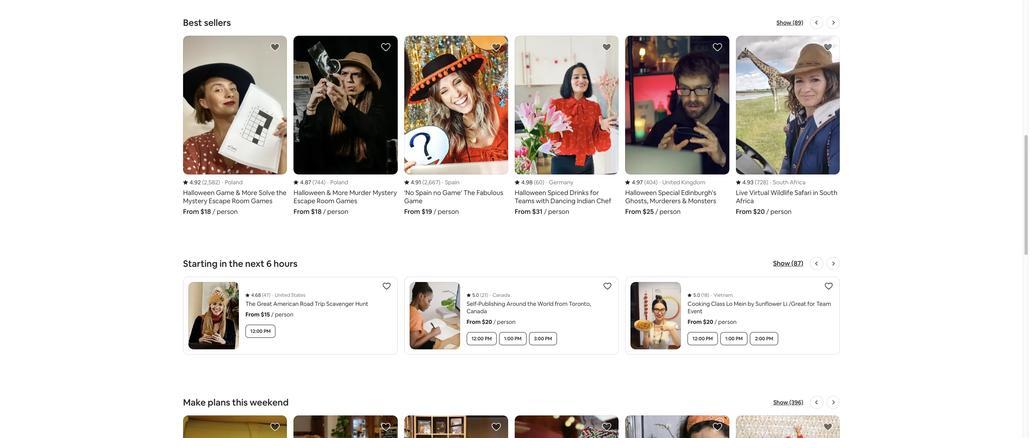 Task type: locate. For each thing, give the bounding box(es) containing it.
person inside halloween special edinburgh's ghosts, murderers & monsters group
[[660, 207, 681, 216]]

2 1:00 pm link from the left
[[720, 332, 748, 345]]

person for 4.97 ( 404 )
[[660, 207, 681, 216]]

rating 4.97 out of 5; 404 reviews image
[[625, 178, 658, 186]]

· right 47
[[272, 292, 273, 298]]

united for united kingdom
[[662, 178, 680, 186]]

/
[[212, 207, 215, 216], [323, 207, 326, 216], [434, 207, 436, 216], [544, 207, 547, 216], [655, 207, 658, 216], [766, 207, 769, 216], [271, 311, 274, 318], [493, 318, 496, 325], [715, 318, 717, 325]]

( inside halloween & more murder mystery escape room games group
[[313, 178, 314, 186]]

from $20 / person down 728
[[736, 207, 792, 216]]

1:00 pm
[[504, 335, 522, 342], [725, 335, 743, 342]]

2 from $18 / person from the left
[[294, 207, 348, 216]]

12:00 pm link for 5.0 ( 18 )
[[688, 332, 718, 345]]

) left south
[[767, 178, 768, 186]]

from $18 / person down 2,582
[[183, 207, 238, 216]]

save this experience image
[[823, 42, 833, 52], [602, 422, 612, 432], [823, 422, 833, 432]]

poland
[[225, 178, 243, 186], [330, 178, 348, 186]]

/ for 2,582
[[212, 207, 215, 216]]

) for 4.92 ( 2,582 )
[[218, 178, 220, 186]]

1:00 pm link left "3:00"
[[499, 332, 527, 345]]

united inside halloween special edinburgh's ghosts, murderers & monsters group
[[662, 178, 680, 186]]

12:00 pm for 5.0 ( 21 )
[[472, 335, 492, 342]]

2 vertical spatial show
[[773, 398, 788, 406]]

poland for 4.92 ( 2,582 )
[[225, 178, 243, 186]]

) left · germany
[[542, 178, 544, 186]]

show for weekend
[[773, 398, 788, 406]]

from for 4.91
[[404, 207, 420, 216]]

/ for 60
[[544, 207, 547, 216]]

2 horizontal spatial 12:00 pm
[[693, 335, 713, 342]]

make plans this weekend
[[183, 396, 289, 408]]

· right 21
[[490, 292, 491, 298]]

/ for 728
[[766, 207, 769, 216]]

4.87 ( 744 )
[[300, 178, 326, 186]]

1:00 for 3:00 pm
[[504, 335, 514, 342]]

(89)
[[793, 19, 803, 26]]

/ right the $25
[[655, 207, 658, 216]]

$18 down the '744'
[[311, 207, 322, 216]]

· right the '744'
[[327, 178, 329, 186]]

0 vertical spatial show
[[777, 19, 791, 26]]

$20 for · vietnam
[[703, 318, 713, 325]]

/ right the $19
[[434, 207, 436, 216]]

1 · poland from the left
[[222, 178, 243, 186]]

from down 4.92
[[183, 207, 199, 216]]

1:00 pm left "3:00"
[[504, 335, 522, 342]]

( right 4.68
[[262, 292, 263, 298]]

/ inside the ''no spain no game' the fabulous game' "group"
[[434, 207, 436, 216]]

1 horizontal spatial 1:00
[[725, 335, 735, 342]]

/ for 744
[[323, 207, 326, 216]]

/ down the '744'
[[323, 207, 326, 216]]

person inside "halloween spiced drinks for teams with dancing indian chef" group
[[548, 207, 569, 216]]

( inside the ''no spain no game' the fabulous game' "group"
[[422, 178, 424, 186]]

from $20 / person
[[736, 207, 792, 216], [467, 318, 516, 325], [688, 318, 737, 325]]

$20 inside live virtual wildlife safari in south africa group
[[753, 207, 765, 216]]

show (396) link
[[773, 398, 803, 406]]

from $18 / person inside halloween game & more solve the mystery escape room games group
[[183, 207, 238, 216]]

united left states
[[275, 292, 290, 298]]

2 horizontal spatial $20
[[753, 207, 765, 216]]

poland right 2,582
[[225, 178, 243, 186]]

rating 4.87 out of 5; 744 reviews image
[[294, 178, 326, 186]]

0 horizontal spatial united
[[275, 292, 290, 298]]

starting
[[183, 258, 218, 269]]

1 from $18 / person from the left
[[183, 207, 238, 216]]

africa
[[790, 178, 806, 186]]

from $18 / person inside halloween & more murder mystery escape room games group
[[294, 207, 348, 216]]

from $18 / person
[[183, 207, 238, 216], [294, 207, 348, 216]]

rating 5.0 out of 5; 21 reviews image
[[467, 292, 488, 298]]

from down 4.87
[[294, 207, 310, 216]]

12:00 pm
[[250, 328, 271, 334], [472, 335, 492, 342], [693, 335, 713, 342]]

united right 404
[[662, 178, 680, 186]]

2 poland from the left
[[330, 178, 348, 186]]

· poland right 2,582
[[222, 178, 243, 186]]

1 horizontal spatial 1:00 pm link
[[720, 332, 748, 345]]

0 horizontal spatial 1:00
[[504, 335, 514, 342]]

show (89) link
[[777, 18, 803, 27]]

/ inside halloween game & more solve the mystery escape room games group
[[212, 207, 215, 216]]

/ down 2,582
[[212, 207, 215, 216]]

1:00 pm link for 2:00
[[720, 332, 748, 345]]

from down 4.93
[[736, 207, 752, 216]]

from inside halloween & more murder mystery escape room games group
[[294, 207, 310, 216]]

2 5.0 from the left
[[693, 292, 700, 298]]

/ inside halloween special edinburgh's ghosts, murderers & monsters group
[[655, 207, 658, 216]]

show left the (87)
[[773, 259, 790, 267]]

) right 4.97
[[656, 178, 658, 186]]

1 5.0 from the left
[[472, 292, 479, 298]]

) inside halloween special edinburgh's ghosts, murderers & monsters group
[[656, 178, 658, 186]]

· south africa
[[770, 178, 806, 186]]

0 horizontal spatial 1:00 pm
[[504, 335, 522, 342]]

) right 4.92
[[218, 178, 220, 186]]

person inside live virtual wildlife safari in south africa group
[[771, 207, 792, 216]]

show
[[777, 19, 791, 26], [773, 259, 790, 267], [773, 398, 788, 406]]

$18 down 4.92 ( 2,582 )
[[200, 207, 211, 216]]

from left the $19
[[404, 207, 420, 216]]

$25
[[643, 207, 654, 216]]

· for 5.0 ( 21 )
[[490, 292, 491, 298]]

from inside "halloween spiced drinks for teams with dancing indian chef" group
[[515, 207, 531, 216]]

2 · poland from the left
[[327, 178, 348, 186]]

· right 2,582
[[222, 178, 223, 186]]

show left the (396) on the right
[[773, 398, 788, 406]]

$18 inside halloween & more murder mystery escape room games group
[[311, 207, 322, 216]]

from for 4.92
[[183, 207, 199, 216]]

halloween & more murder mystery escape room games group
[[294, 36, 398, 216]]

show left (89)
[[777, 19, 791, 26]]

2:00
[[755, 335, 765, 342]]

1 horizontal spatial $20
[[703, 318, 713, 325]]

1 $18 from the left
[[200, 207, 211, 216]]

( inside halloween special edinburgh's ghosts, murderers & monsters group
[[644, 178, 646, 186]]

0 vertical spatial united
[[662, 178, 680, 186]]

1:00 pm link
[[499, 332, 527, 345], [720, 332, 748, 345]]

person for 4.91 ( 2,667 )
[[438, 207, 459, 216]]

from left $15
[[245, 311, 260, 318]]

) inside halloween game & more solve the mystery escape room games group
[[218, 178, 220, 186]]

( right 4.87
[[313, 178, 314, 186]]

5.0 ( 21 )
[[472, 292, 488, 298]]

4.97 ( 404 )
[[632, 178, 658, 186]]

$20 down 21
[[482, 318, 492, 325]]

47
[[263, 292, 269, 298]]

1 horizontal spatial · poland
[[327, 178, 348, 186]]

· for 4.93 ( 728 )
[[770, 178, 771, 186]]

· right 728
[[770, 178, 771, 186]]

2 1:00 from the left
[[725, 335, 735, 342]]

1:00 pm left 2:00
[[725, 335, 743, 342]]

from inside halloween special edinburgh's ghosts, murderers & monsters group
[[625, 207, 641, 216]]

( inside halloween game & more solve the mystery escape room games group
[[202, 178, 204, 186]]

rating 4.92 out of 5; 2,582 reviews image
[[183, 178, 220, 186]]

0 horizontal spatial 12:00
[[250, 328, 263, 334]]

· inside halloween game & more solve the mystery escape room games group
[[222, 178, 223, 186]]

) for 5.0 ( 18 )
[[708, 292, 709, 298]]

$20 down 728
[[753, 207, 765, 216]]

) left · spain
[[439, 178, 440, 186]]

1 horizontal spatial 12:00 pm
[[472, 335, 492, 342]]

( right 4.92
[[202, 178, 204, 186]]

from $20 / person down 18
[[688, 318, 737, 325]]

(396)
[[789, 398, 803, 406]]

1 horizontal spatial $18
[[311, 207, 322, 216]]

rating 4.93 out of 5; 728 reviews image
[[736, 178, 768, 186]]

1 vertical spatial show
[[773, 259, 790, 267]]

pm
[[264, 328, 271, 334], [485, 335, 492, 342], [515, 335, 522, 342], [545, 335, 552, 342], [706, 335, 713, 342], [736, 335, 743, 342], [766, 335, 773, 342]]

person inside halloween & more murder mystery escape room games group
[[327, 207, 348, 216]]

rating 5.0 out of 5; 18 reviews image
[[688, 292, 709, 298]]

$31
[[532, 207, 543, 216]]

· inside "halloween spiced drinks for teams with dancing indian chef" group
[[546, 178, 547, 186]]

· for 4.68 ( 47 )
[[272, 292, 273, 298]]

person for 4.92 ( 2,582 )
[[217, 207, 238, 216]]

/ inside live virtual wildlife safari in south africa group
[[766, 207, 769, 216]]

) right 4.68
[[269, 292, 270, 298]]

0 horizontal spatial 5.0
[[472, 292, 479, 298]]

0 horizontal spatial · poland
[[222, 178, 243, 186]]

2:00 pm link
[[750, 332, 778, 345]]

3:00
[[534, 335, 544, 342]]

2,582
[[204, 178, 218, 186]]

12:00 pm for 5.0 ( 18 )
[[693, 335, 713, 342]]

united
[[662, 178, 680, 186], [275, 292, 290, 298]]

744
[[314, 178, 324, 186]]

0 horizontal spatial poland
[[225, 178, 243, 186]]

plans
[[208, 396, 230, 408]]

save this experience image
[[270, 42, 280, 52], [381, 42, 391, 52], [491, 42, 501, 52], [602, 42, 612, 52], [713, 42, 722, 52], [270, 422, 280, 432], [381, 422, 391, 432], [491, 422, 501, 432], [713, 422, 722, 432]]

· right 60
[[546, 178, 547, 186]]

1 horizontal spatial 5.0
[[693, 292, 700, 298]]

12:00 pm link
[[245, 325, 276, 338], [467, 332, 497, 345], [688, 332, 718, 345]]

person
[[217, 207, 238, 216], [327, 207, 348, 216], [438, 207, 459, 216], [548, 207, 569, 216], [660, 207, 681, 216], [771, 207, 792, 216], [275, 311, 293, 318], [497, 318, 516, 325], [718, 318, 737, 325]]

vietnam
[[714, 292, 733, 298]]

· poland inside halloween game & more solve the mystery escape room games group
[[222, 178, 243, 186]]

· left "spain" at the left top of the page
[[442, 178, 443, 186]]

halloween spiced drinks for teams with dancing indian chef group
[[515, 36, 619, 216]]

1 horizontal spatial united
[[662, 178, 680, 186]]

/ right $31
[[544, 207, 547, 216]]

from for 4.98
[[515, 207, 531, 216]]

2 1:00 pm from the left
[[725, 335, 743, 342]]

) left · vietnam
[[708, 292, 709, 298]]

( for 47
[[262, 292, 263, 298]]

· inside halloween special edinburgh's ghosts, murderers & monsters group
[[659, 178, 661, 186]]

· for 4.97 ( 404 )
[[659, 178, 661, 186]]

2 horizontal spatial 12:00 pm link
[[688, 332, 718, 345]]

· right 18
[[711, 292, 712, 298]]

/ down · canada
[[493, 318, 496, 325]]

12:00 pm link for 5.0 ( 21 )
[[467, 332, 497, 345]]

) inside the ''no spain no game' the fabulous game' "group"
[[439, 178, 440, 186]]

3:00 pm link
[[529, 332, 557, 345]]

2 $18 from the left
[[311, 207, 322, 216]]

in
[[219, 258, 227, 269]]

states
[[291, 292, 305, 298]]

5.0 for 5.0 ( 21 )
[[472, 292, 479, 298]]

·
[[222, 178, 223, 186], [327, 178, 329, 186], [442, 178, 443, 186], [546, 178, 547, 186], [659, 178, 661, 186], [770, 178, 771, 186], [272, 292, 273, 298], [490, 292, 491, 298], [711, 292, 712, 298]]

0 horizontal spatial from $18 / person
[[183, 207, 238, 216]]

$18 inside halloween game & more solve the mystery escape room games group
[[200, 207, 211, 216]]

12:00
[[250, 328, 263, 334], [472, 335, 484, 342], [693, 335, 705, 342]]

12:00 for 5.0 ( 18 )
[[693, 335, 705, 342]]

4.92
[[190, 178, 201, 186]]

5.0 left 21
[[472, 292, 479, 298]]

from $18 / person for 2,582
[[183, 207, 238, 216]]

· right 404
[[659, 178, 661, 186]]

· poland inside halloween & more murder mystery escape room games group
[[327, 178, 348, 186]]

) inside halloween & more murder mystery escape room games group
[[324, 178, 326, 186]]

person inside the ''no spain no game' the fabulous game' "group"
[[438, 207, 459, 216]]

1 1:00 from the left
[[504, 335, 514, 342]]

( right 4.93
[[755, 178, 757, 186]]

· poland
[[222, 178, 243, 186], [327, 178, 348, 186]]

from $20 / person inside live virtual wildlife safari in south africa group
[[736, 207, 792, 216]]

1 1:00 pm from the left
[[504, 335, 522, 342]]

2 horizontal spatial 12:00
[[693, 335, 705, 342]]

person for 4.87 ( 744 )
[[327, 207, 348, 216]]

1:00 left "3:00"
[[504, 335, 514, 342]]

from down rating 5.0 out of 5; 21 reviews image
[[467, 318, 481, 325]]

4.93 ( 728 )
[[742, 178, 768, 186]]

1 1:00 pm link from the left
[[499, 332, 527, 345]]

1:00 pm link left 2:00
[[720, 332, 748, 345]]

poland inside halloween game & more solve the mystery escape room games group
[[225, 178, 243, 186]]

) for 4.97 ( 404 )
[[656, 178, 658, 186]]

1 poland from the left
[[225, 178, 243, 186]]

( right 4.97
[[644, 178, 646, 186]]

) inside live virtual wildlife safari in south africa group
[[767, 178, 768, 186]]

poland right the '744'
[[330, 178, 348, 186]]

( right "4.98"
[[534, 178, 536, 186]]

from left the $25
[[625, 207, 641, 216]]

· inside live virtual wildlife safari in south africa group
[[770, 178, 771, 186]]

0 horizontal spatial 1:00 pm link
[[499, 332, 527, 345]]

from inside the ''no spain no game' the fabulous game' "group"
[[404, 207, 420, 216]]

/ inside "halloween spiced drinks for teams with dancing indian chef" group
[[544, 207, 547, 216]]

from $18 / person down the '744'
[[294, 207, 348, 216]]

/ inside halloween & more murder mystery escape room games group
[[323, 207, 326, 216]]

)
[[218, 178, 220, 186], [324, 178, 326, 186], [439, 178, 440, 186], [542, 178, 544, 186], [656, 178, 658, 186], [767, 178, 768, 186], [269, 292, 270, 298], [487, 292, 488, 298], [708, 292, 709, 298]]

show inside "link"
[[773, 398, 788, 406]]

· inside halloween & more murder mystery escape room games group
[[327, 178, 329, 186]]

(
[[202, 178, 204, 186], [313, 178, 314, 186], [422, 178, 424, 186], [534, 178, 536, 186], [644, 178, 646, 186], [755, 178, 757, 186], [262, 292, 263, 298], [480, 292, 482, 298], [701, 292, 703, 298]]

) left · canada
[[487, 292, 488, 298]]

· for 4.92 ( 2,582 )
[[222, 178, 223, 186]]

( inside "halloween spiced drinks for teams with dancing indian chef" group
[[534, 178, 536, 186]]

· poland for 4.92 ( 2,582 )
[[222, 178, 243, 186]]

1 vertical spatial united
[[275, 292, 290, 298]]

4.68
[[251, 292, 261, 298]]

) right 4.87
[[324, 178, 326, 186]]

) inside "halloween spiced drinks for teams with dancing indian chef" group
[[542, 178, 544, 186]]

( for 21
[[480, 292, 482, 298]]

from inside live virtual wildlife safari in south africa group
[[736, 207, 752, 216]]

5.0
[[472, 292, 479, 298], [693, 292, 700, 298]]

poland inside halloween & more murder mystery escape room games group
[[330, 178, 348, 186]]

$20 down 18
[[703, 318, 713, 325]]

from $20 / person down 21
[[467, 318, 516, 325]]

$20
[[753, 207, 765, 216], [482, 318, 492, 325], [703, 318, 713, 325]]

from
[[183, 207, 199, 216], [294, 207, 310, 216], [404, 207, 420, 216], [515, 207, 531, 216], [625, 207, 641, 216], [736, 207, 752, 216], [245, 311, 260, 318], [467, 318, 481, 325], [688, 318, 702, 325]]

/ down 728
[[766, 207, 769, 216]]

from inside halloween game & more solve the mystery escape room games group
[[183, 207, 199, 216]]

show (87) link
[[773, 259, 803, 267]]

from left $31
[[515, 207, 531, 216]]

1 horizontal spatial poland
[[330, 178, 348, 186]]

· vietnam
[[711, 292, 733, 298]]

1 horizontal spatial 12:00 pm link
[[467, 332, 497, 345]]

0 horizontal spatial $20
[[482, 318, 492, 325]]

5.0 left 18
[[693, 292, 700, 298]]

rating 4.68 out of 5; 47 reviews image
[[245, 292, 270, 298]]

( left · vietnam
[[701, 292, 703, 298]]

$18
[[200, 207, 211, 216], [311, 207, 322, 216]]

sellers
[[204, 17, 231, 28]]

from $18 / person for 744
[[294, 207, 348, 216]]

0 horizontal spatial $18
[[200, 207, 211, 216]]

728
[[757, 178, 767, 186]]

· poland right the '744'
[[327, 178, 348, 186]]

3:00 pm
[[534, 335, 552, 342]]

1 horizontal spatial 12:00
[[472, 335, 484, 342]]

1 horizontal spatial 1:00 pm
[[725, 335, 743, 342]]

· inside the ''no spain no game' the fabulous game' "group"
[[442, 178, 443, 186]]

( inside live virtual wildlife safari in south africa group
[[755, 178, 757, 186]]

1:00
[[504, 335, 514, 342], [725, 335, 735, 342]]

( right 4.91
[[422, 178, 424, 186]]

( left · canada
[[480, 292, 482, 298]]

person inside halloween game & more solve the mystery escape room games group
[[217, 207, 238, 216]]

1:00 left 2:00
[[725, 335, 735, 342]]

4.87
[[300, 178, 311, 186]]

poland for 4.87 ( 744 )
[[330, 178, 348, 186]]

from $19 / person
[[404, 207, 459, 216]]

1 horizontal spatial from $18 / person
[[294, 207, 348, 216]]



Task type: describe. For each thing, give the bounding box(es) containing it.
4.98 ( 60 )
[[521, 178, 544, 186]]

) for 4.93 ( 728 )
[[767, 178, 768, 186]]

weekend
[[250, 396, 289, 408]]

· spain
[[442, 178, 459, 186]]

4.91
[[411, 178, 421, 186]]

4.92 ( 2,582 )
[[190, 178, 220, 186]]

4.91 ( 2,667 )
[[411, 178, 440, 186]]

21
[[482, 292, 487, 298]]

( for 404
[[644, 178, 646, 186]]

starting in the next 6 hours
[[183, 258, 298, 269]]

live virtual wildlife safari in south africa group
[[736, 36, 840, 216]]

1:00 pm for 2:00 pm
[[725, 335, 743, 342]]

2,667
[[424, 178, 439, 186]]

) for 4.87 ( 744 )
[[324, 178, 326, 186]]

show for next
[[773, 259, 790, 267]]

pm inside "link"
[[766, 335, 773, 342]]

hours
[[274, 258, 298, 269]]

/ for 404
[[655, 207, 658, 216]]

5.0 for 5.0 ( 18 )
[[693, 292, 700, 298]]

'no spain no game' the fabulous game group
[[404, 36, 508, 216]]

from for 4.93
[[736, 207, 752, 216]]

person for 4.93 ( 728 )
[[771, 207, 792, 216]]

4.68 ( 47 )
[[251, 292, 270, 298]]

canada
[[493, 292, 510, 298]]

spain
[[445, 178, 459, 186]]

halloween special edinburgh's ghosts, murderers & monsters group
[[625, 36, 729, 216]]

4.97
[[632, 178, 643, 186]]

) for 5.0 ( 21 )
[[487, 292, 488, 298]]

12:00 for 5.0 ( 21 )
[[472, 335, 484, 342]]

4.98
[[521, 178, 533, 186]]

5.0 ( 18 )
[[693, 292, 709, 298]]

( for 18
[[701, 292, 703, 298]]

$18 for 2,582
[[200, 207, 211, 216]]

60
[[536, 178, 542, 186]]

( for 744
[[313, 178, 314, 186]]

) for 4.98 ( 60 )
[[542, 178, 544, 186]]

2:00 pm
[[755, 335, 773, 342]]

from $25 / person
[[625, 207, 681, 216]]

/ for 2,667
[[434, 207, 436, 216]]

rating 4.91 out of 5; 2,667 reviews image
[[404, 178, 440, 186]]

( for 2,582
[[202, 178, 204, 186]]

show (87)
[[773, 259, 803, 267]]

show (396)
[[773, 398, 803, 406]]

from $15 / person
[[245, 311, 293, 318]]

best
[[183, 17, 202, 28]]

1:00 pm for 3:00 pm
[[504, 335, 522, 342]]

1:00 pm link for 3:00
[[499, 332, 527, 345]]

$20 for · canada
[[482, 318, 492, 325]]

this
[[232, 396, 248, 408]]

next
[[245, 258, 264, 269]]

south
[[773, 178, 789, 186]]

· for 4.98 ( 60 )
[[546, 178, 547, 186]]

· poland for 4.87 ( 744 )
[[327, 178, 348, 186]]

from for 4.87
[[294, 207, 310, 216]]

( for 60
[[534, 178, 536, 186]]

/ down · vietnam
[[715, 318, 717, 325]]

) for 4.91 ( 2,667 )
[[439, 178, 440, 186]]

1:00 for 2:00 pm
[[725, 335, 735, 342]]

united for united states
[[275, 292, 290, 298]]

(87)
[[791, 259, 803, 267]]

from $20 / person for · canada
[[467, 318, 516, 325]]

404
[[646, 178, 656, 186]]

18
[[703, 292, 708, 298]]

0 horizontal spatial 12:00 pm link
[[245, 325, 276, 338]]

( for 2,667
[[422, 178, 424, 186]]

$18 for 744
[[311, 207, 322, 216]]

6
[[266, 258, 272, 269]]

the
[[229, 258, 243, 269]]

( for 728
[[755, 178, 757, 186]]

kingdom
[[681, 178, 705, 186]]

· united states
[[272, 292, 305, 298]]

$19
[[422, 207, 432, 216]]

· for 4.91 ( 2,667 )
[[442, 178, 443, 186]]

· canada
[[490, 292, 510, 298]]

make
[[183, 396, 206, 408]]

/ right $15
[[271, 311, 274, 318]]

4.93
[[742, 178, 754, 186]]

rating 4.98 out of 5; 60 reviews image
[[515, 178, 544, 186]]

halloween game & more solve the mystery escape room games group
[[183, 36, 287, 216]]

from $20 / person for · vietnam
[[688, 318, 737, 325]]

person for 4.98 ( 60 )
[[548, 207, 569, 216]]

$15
[[261, 311, 270, 318]]

· for 4.87 ( 744 )
[[327, 178, 329, 186]]

) for 4.68 ( 47 )
[[269, 292, 270, 298]]

save this experience image inside live virtual wildlife safari in south africa group
[[823, 42, 833, 52]]

· united kingdom
[[659, 178, 705, 186]]

from for 4.97
[[625, 207, 641, 216]]

from $31 / person
[[515, 207, 569, 216]]

from down rating 5.0 out of 5; 18 reviews image
[[688, 318, 702, 325]]

best sellers
[[183, 17, 231, 28]]

show (89)
[[777, 19, 803, 26]]

· for 5.0 ( 18 )
[[711, 292, 712, 298]]

0 horizontal spatial 12:00 pm
[[250, 328, 271, 334]]

· germany
[[546, 178, 573, 186]]

germany
[[549, 178, 573, 186]]



Task type: vqa. For each thing, say whether or not it's contained in the screenshot.


